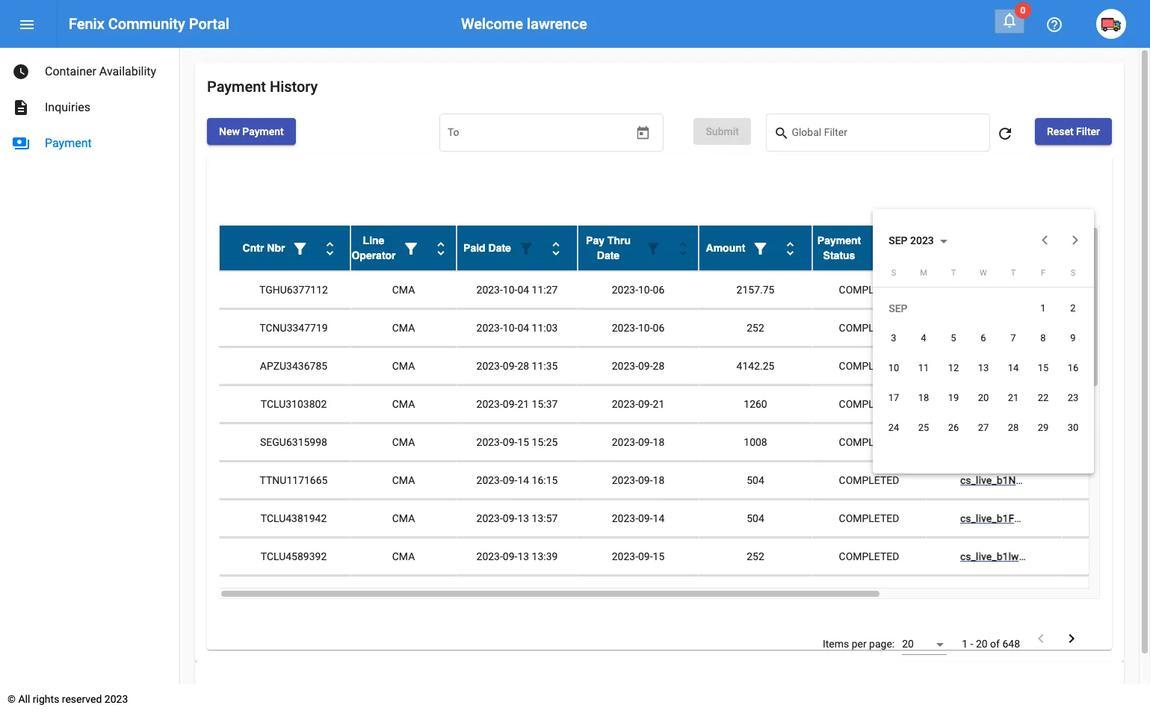 Task type: vqa. For each thing, say whether or not it's contained in the screenshot.
2023-10-04 11:27
yes



Task type: locate. For each thing, give the bounding box(es) containing it.
2 sep from the top
[[889, 303, 908, 315]]

0 horizontal spatial 1
[[963, 639, 968, 651]]

t inside 'element'
[[1012, 268, 1016, 278]]

no color image right nbr
[[291, 240, 309, 258]]

filter_alt button for date
[[511, 233, 541, 263]]

1 2023-09-15 from the top
[[612, 551, 665, 563]]

cma for 2023-09-13 13:57
[[392, 513, 415, 525]]

filter_alt inside line operator filter_alt
[[402, 240, 420, 258]]

1 vertical spatial 2023
[[105, 694, 128, 706]]

4 filter_alt from the left
[[645, 240, 663, 258]]

sep inside button
[[889, 235, 908, 247]]

1 vertical spatial 18
[[653, 437, 665, 449]]

1 filter_alt button from the left
[[285, 233, 315, 263]]

of
[[991, 639, 1000, 651]]

filter_alt button right operator at top left
[[396, 233, 426, 263]]

no color image containing payments
[[12, 135, 30, 153]]

cell for cs_live_b1fuvlqkgeej7fbylsboigwzkkx
[[1063, 424, 1151, 461]]

cntr nbr filter_alt
[[243, 240, 309, 258]]

unfold_more left paid
[[432, 240, 450, 258]]

3 cell from the top
[[1063, 348, 1151, 385]]

cell down 23
[[1063, 424, 1151, 461]]

2023-09-21 15:37
[[477, 399, 558, 411]]

2 unfold_more from the left
[[432, 240, 450, 258]]

3 cma from the top
[[392, 361, 415, 372]]

cs_live_b1ftkc9dpiwkklmbvm7v6dsev link
[[961, 513, 1151, 525]]

filter_alt right operator at top left
[[402, 240, 420, 258]]

21 left 15:37
[[518, 399, 530, 411]]

13 left 13:39
[[518, 551, 530, 563]]

16
[[1068, 363, 1079, 374]]

row containing 17
[[879, 383, 1089, 413]]

15
[[1038, 363, 1049, 374], [518, 437, 530, 449], [653, 551, 665, 563], [653, 589, 665, 601]]

no color image left the reset
[[997, 125, 1015, 143]]

1 horizontal spatial t
[[1012, 268, 1016, 278]]

no color image inside help_outline popup button
[[1046, 16, 1064, 34]]

cell
[[1063, 272, 1151, 309], [1063, 310, 1151, 347], [1063, 348, 1151, 385], [1063, 386, 1151, 423], [1063, 424, 1151, 461], [1063, 462, 1151, 500], [1063, 500, 1151, 538], [1063, 538, 1151, 576], [1063, 577, 1151, 614]]

504 for 2023-09-14
[[747, 513, 765, 525]]

4 unfold_more button from the left
[[669, 233, 698, 263]]

cs_live_b1xtth8vwnbylfxo5z9y2c1hl90 link
[[961, 284, 1151, 296]]

252 for 2023-10-06
[[747, 322, 765, 334]]

4 unfold_more from the left
[[674, 240, 692, 258]]

unfold_more up monday element at the top right
[[902, 240, 920, 258]]

2023-09-18 for 16:15
[[612, 475, 665, 487]]

filter_alt button up 2157.75
[[746, 233, 776, 263]]

filter_alt button right thru
[[639, 233, 669, 263]]

6 completed from the top
[[839, 475, 900, 487]]

payment right new
[[243, 126, 284, 138]]

27
[[979, 423, 990, 434]]

1 504 from the top
[[747, 475, 765, 487]]

0 vertical spatial 2023
[[911, 235, 935, 247]]

sep up 3 at the right top of page
[[889, 303, 908, 315]]

1008
[[744, 437, 768, 449], [744, 589, 768, 601]]

2023-09-18 down "2023-09-21"
[[612, 437, 665, 449]]

1 horizontal spatial 28
[[653, 361, 665, 372]]

06
[[653, 284, 665, 296], [653, 322, 665, 334]]

1 vertical spatial 252
[[747, 551, 765, 563]]

1 vertical spatial 12
[[518, 589, 530, 601]]

filter_alt
[[291, 240, 309, 258], [402, 240, 420, 258], [517, 240, 535, 258], [645, 240, 663, 258], [752, 240, 770, 258], [872, 240, 890, 258]]

s for saturday "element"
[[1071, 268, 1076, 278]]

unfold_more button up m at the top right
[[896, 233, 926, 263]]

completed for cs_live_b1ftkc9dpiwkklmbvm7v6dsev
[[839, 513, 900, 525]]

1 horizontal spatial 12
[[949, 363, 960, 374]]

dialog
[[873, 209, 1095, 474]]

18 up 2023-09-14
[[653, 475, 665, 487]]

refresh
[[997, 125, 1015, 143]]

row containing apzu3436785
[[219, 348, 1151, 386]]

s left m at the top right
[[892, 268, 897, 278]]

04 for 11:27
[[518, 284, 530, 296]]

5 unfold_more button from the left
[[776, 233, 806, 263]]

pay
[[586, 235, 605, 247]]

sunday element
[[879, 266, 909, 287]]

completed for cs_live_b1w3osxhzsbg97fy0gmcjza73r
[[839, 399, 900, 411]]

no color image inside navigate_next "button"
[[1063, 630, 1081, 648]]

sep for sep
[[889, 303, 908, 315]]

04 left 11:03 on the left top of page
[[518, 322, 530, 334]]

no color image right navigate_before
[[1063, 630, 1081, 648]]

unfold_more for cntr nbr
[[321, 240, 339, 258]]

no color image down description
[[12, 135, 30, 153]]

1 2023-10-06 from the top
[[612, 284, 665, 296]]

0 vertical spatial 13
[[979, 363, 990, 374]]

7 cell from the top
[[1063, 500, 1151, 538]]

28 up "2023-09-21"
[[653, 361, 665, 372]]

2023-10-04 11:27
[[477, 284, 558, 296]]

0 horizontal spatial 14
[[518, 475, 530, 487]]

1 inside sep row
[[1041, 303, 1047, 314]]

2 cell from the top
[[1063, 310, 1151, 347]]

n4
[[1083, 227, 1096, 239]]

2023-10-06 for 11:03
[[612, 322, 665, 334]]

payment down inquiries
[[45, 136, 92, 150]]

unfold_more button up f
[[1037, 233, 1067, 263]]

0 vertical spatial 18
[[919, 393, 930, 404]]

reserved
[[62, 694, 102, 706]]

filter_alt up sunday element
[[872, 240, 890, 258]]

2 s from the left
[[1071, 268, 1076, 278]]

no color image containing description
[[12, 99, 30, 117]]

cell up 16
[[1063, 310, 1151, 347]]

no color image left amount
[[674, 240, 692, 258]]

0 horizontal spatial 21
[[518, 399, 530, 411]]

28 for 2023-09-28
[[653, 361, 665, 372]]

2 1008 from the top
[[744, 589, 768, 601]]

To date field
[[448, 129, 597, 141]]

1 vertical spatial 13
[[518, 513, 530, 525]]

1 vertical spatial 1008
[[744, 589, 768, 601]]

12 up 19
[[949, 363, 960, 374]]

-
[[971, 639, 974, 651]]

unfold_more left operator at top left
[[321, 240, 339, 258]]

tclu4589392
[[261, 551, 327, 563]]

1 unfold_more button from the left
[[315, 233, 345, 263]]

unfold_more for payment status
[[902, 240, 920, 258]]

18 inside the sep grid
[[919, 393, 930, 404]]

unfold_more left payment status
[[782, 240, 800, 258]]

grid containing filter_alt
[[219, 226, 1151, 615]]

2023-09-18 up 2023-09-14
[[612, 475, 665, 487]]

0 horizontal spatial 28
[[518, 361, 530, 372]]

4 cma from the top
[[392, 399, 415, 411]]

column header
[[219, 226, 351, 271], [351, 226, 457, 271], [457, 226, 578, 271], [578, 226, 699, 271], [699, 226, 813, 271], [813, 226, 926, 271]]

new payment button
[[207, 118, 296, 145]]

filter_alt right amount
[[752, 240, 770, 258]]

8 completed from the top
[[839, 551, 900, 563]]

0 vertical spatial 14
[[1008, 363, 1019, 374]]

date right paid
[[489, 242, 511, 254]]

completed
[[839, 284, 900, 296], [839, 322, 900, 334], [839, 361, 900, 372], [839, 399, 900, 411], [839, 437, 900, 449], [839, 475, 900, 487], [839, 513, 900, 525], [839, 551, 900, 563], [839, 589, 900, 601]]

no color image containing menu
[[18, 16, 36, 34]]

no color image up watch_later
[[18, 16, 36, 34]]

1 cma from the top
[[392, 284, 415, 296]]

2 horizontal spatial 14
[[1008, 363, 1019, 374]]

4142.25
[[737, 361, 775, 372]]

8 cma from the top
[[392, 551, 415, 563]]

3 filter_alt button from the left
[[511, 233, 541, 263]]

1 horizontal spatial s
[[1071, 268, 1076, 278]]

unfold_more left amount
[[674, 240, 692, 258]]

1 vertical spatial 2023-10-06
[[612, 322, 665, 334]]

13 left 13:57
[[518, 513, 530, 525]]

unfold_more column header
[[922, 226, 1067, 271]]

completed for cs_live_b1xtth8vwnbylfxo5z9y2c1hl90
[[839, 284, 900, 296]]

1 252 from the top
[[747, 322, 765, 334]]

0 horizontal spatial t
[[952, 268, 957, 278]]

3 completed from the top
[[839, 361, 900, 372]]

5 unfold_more from the left
[[782, 240, 800, 258]]

payment inside navigation
[[45, 136, 92, 150]]

2 2023-09-18 from the top
[[612, 475, 665, 487]]

0 horizontal spatial date
[[489, 242, 511, 254]]

1 vertical spatial 2023-09-15
[[612, 589, 665, 601]]

2 cma from the top
[[392, 322, 415, 334]]

no color image containing help_outline
[[1046, 16, 1064, 34]]

container
[[45, 64, 96, 79]]

no color image left paid
[[432, 240, 450, 258]]

cell down cs_live_b1nck2tsqa6mtaqzy2oy5cpord
[[1063, 500, 1151, 538]]

help_outline
[[1046, 16, 1064, 34]]

no color image right thru
[[645, 240, 663, 258]]

unfold_more button for paid date
[[541, 233, 571, 263]]

no color image containing notifications_none
[[1001, 11, 1019, 29]]

no color image left pay
[[547, 240, 565, 258]]

2023-
[[477, 284, 503, 296], [612, 284, 639, 296], [477, 322, 503, 334], [612, 322, 639, 334], [477, 361, 503, 372], [612, 361, 639, 372], [477, 399, 503, 411], [612, 399, 639, 411], [477, 437, 503, 449], [612, 437, 639, 449], [477, 475, 503, 487], [612, 475, 639, 487], [477, 513, 503, 525], [612, 513, 639, 525], [477, 551, 503, 563], [612, 551, 639, 563], [477, 589, 503, 601], [612, 589, 639, 601]]

28
[[518, 361, 530, 372], [653, 361, 665, 372], [1008, 423, 1019, 434]]

1 horizontal spatial status
[[1073, 257, 1105, 269]]

navigation
[[0, 48, 179, 162]]

no color image up f
[[1043, 240, 1061, 258]]

2023-10-06 up '2023-09-28'
[[612, 322, 665, 334]]

no color image up 2023-10-04 11:27
[[517, 240, 535, 258]]

payment
[[207, 78, 266, 96], [243, 126, 284, 138], [45, 136, 92, 150], [818, 235, 862, 247]]

cs_live_b1fuvlqkgeej7fbylsboigwzkkx link
[[961, 437, 1151, 449]]

6 cma from the top
[[392, 475, 415, 487]]

no color image
[[18, 16, 36, 34], [1046, 16, 1064, 34], [12, 63, 30, 81], [12, 99, 30, 117], [291, 240, 309, 258], [402, 240, 420, 258], [432, 240, 450, 258], [547, 240, 565, 258], [645, 240, 663, 258], [674, 240, 692, 258], [752, 240, 770, 258], [872, 240, 890, 258], [902, 240, 920, 258], [1043, 240, 1061, 258]]

grid
[[219, 226, 1151, 615]]

cell down 9
[[1063, 348, 1151, 385]]

1 t from the left
[[952, 268, 957, 278]]

1 vertical spatial 504
[[747, 513, 765, 525]]

no color image containing navigate_next
[[1063, 630, 1081, 648]]

tclu4381942
[[261, 513, 327, 525]]

13
[[979, 363, 990, 374], [518, 513, 530, 525], [518, 551, 530, 563]]

2 06 from the top
[[653, 322, 665, 334]]

unfold_more for paid date
[[547, 240, 565, 258]]

row containing tclu4589392
[[219, 538, 1151, 577]]

aphu6852103
[[259, 589, 328, 601]]

2 vertical spatial 13
[[518, 551, 530, 563]]

7 cma from the top
[[392, 513, 415, 525]]

2023-09-18 for 15:25
[[612, 437, 665, 449]]

1
[[1041, 303, 1047, 314], [963, 639, 968, 651]]

payment inside column header
[[818, 235, 862, 247]]

t
[[952, 268, 957, 278], [1012, 268, 1016, 278]]

6 filter_alt from the left
[[872, 240, 890, 258]]

10-
[[503, 284, 518, 296], [639, 284, 653, 296], [503, 322, 518, 334], [639, 322, 653, 334]]

18 up 25
[[919, 393, 930, 404]]

13 down 6
[[979, 363, 990, 374]]

friday element
[[1029, 266, 1059, 287]]

28 right '27'
[[1008, 423, 1019, 434]]

unfold_more button for cntr nbr
[[315, 233, 345, 263]]

no color image up sunday element
[[872, 240, 890, 258]]

2 504 from the top
[[747, 513, 765, 525]]

0 vertical spatial 1
[[1041, 303, 1047, 314]]

16:15
[[532, 475, 558, 487]]

tuesday element
[[939, 266, 969, 287]]

1 vertical spatial 06
[[653, 322, 665, 334]]

9 cell from the top
[[1063, 577, 1151, 614]]

1 horizontal spatial 2023
[[911, 235, 935, 247]]

14
[[1008, 363, 1019, 374], [518, 475, 530, 487], [653, 513, 665, 525]]

sep inside row
[[889, 303, 908, 315]]

2023-10-06
[[612, 284, 665, 296], [612, 322, 665, 334]]

tghu6377112
[[260, 284, 328, 296]]

0 vertical spatial 504
[[747, 475, 765, 487]]

cs_live_b1lwbrtog9ttw1xhqlqwdnutdt
[[961, 551, 1151, 563]]

6 cell from the top
[[1063, 462, 1151, 500]]

2 unfold_more button from the left
[[426, 233, 456, 263]]

payment for payment history
[[207, 78, 266, 96]]

no color image containing refresh
[[997, 125, 1015, 143]]

6 unfold_more from the left
[[902, 240, 920, 258]]

filter_alt right nbr
[[291, 240, 309, 258]]

1 s from the left
[[892, 268, 897, 278]]

5 filter_alt button from the left
[[746, 233, 776, 263]]

new
[[219, 126, 240, 138]]

28 left 11:35
[[518, 361, 530, 372]]

7 completed from the top
[[839, 513, 900, 525]]

thursday element
[[999, 266, 1029, 287]]

2 horizontal spatial 21
[[1008, 393, 1019, 404]]

0 vertical spatial 2023-09-15
[[612, 551, 665, 563]]

20 right page:
[[903, 639, 915, 651]]

0 vertical spatial 06
[[653, 284, 665, 296]]

1 cell from the top
[[1063, 272, 1151, 309]]

no color image right 'submit'
[[774, 125, 792, 142]]

2023-10-06 down 'pay thru date'
[[612, 284, 665, 296]]

29
[[1038, 423, 1049, 434]]

5 cma from the top
[[392, 437, 415, 449]]

unfold_more button left operator at top left
[[315, 233, 345, 263]]

3 unfold_more from the left
[[547, 240, 565, 258]]

20 right 19
[[979, 393, 990, 404]]

payment up new
[[207, 78, 266, 96]]

2 filter_alt button from the left
[[396, 233, 426, 263]]

12 left 16:11
[[518, 589, 530, 601]]

cs_live_b1hhjnatlesnwaf0hdobkht5c
[[961, 361, 1151, 372]]

navigation containing watch_later
[[0, 48, 179, 162]]

unfold_more button left amount
[[669, 233, 698, 263]]

1 completed from the top
[[839, 284, 900, 296]]

2023 right reserved
[[105, 694, 128, 706]]

2023-09-15
[[612, 551, 665, 563], [612, 589, 665, 601]]

cma for 2023-09-15 15:25
[[392, 437, 415, 449]]

filter_alt up 2023-10-04 11:27
[[517, 240, 535, 258]]

payment for payment status
[[818, 235, 862, 247]]

1 vertical spatial 14
[[518, 475, 530, 487]]

t down info
[[952, 268, 957, 278]]

unfold_more
[[321, 240, 339, 258], [432, 240, 450, 258], [547, 240, 565, 258], [674, 240, 692, 258], [782, 240, 800, 258], [902, 240, 920, 258], [1043, 240, 1061, 258]]

1 horizontal spatial 21
[[653, 399, 665, 411]]

2 04 from the top
[[518, 322, 530, 334]]

252 for 2023-09-15
[[747, 551, 765, 563]]

row containing tghu6377112
[[219, 272, 1151, 310]]

unfold_more button left paid
[[426, 233, 456, 263]]

2 2023-09-15 from the top
[[612, 589, 665, 601]]

no color image
[[1001, 11, 1019, 29], [774, 125, 792, 142], [997, 125, 1015, 143], [12, 135, 30, 153], [321, 240, 339, 258], [517, 240, 535, 258], [782, 240, 800, 258], [1033, 630, 1051, 648], [1063, 630, 1081, 648]]

sep up sunday element
[[889, 235, 908, 247]]

504
[[747, 475, 765, 487], [747, 513, 765, 525]]

1 06 from the top
[[653, 284, 665, 296]]

unfold_more up f
[[1043, 240, 1061, 258]]

21 for 2023-09-21
[[653, 399, 665, 411]]

cell up navigate_next
[[1063, 577, 1151, 614]]

14 for 2023-09-14
[[653, 513, 665, 525]]

cell down 16
[[1063, 386, 1151, 423]]

unfold_more button for amount
[[776, 233, 806, 263]]

1 unfold_more from the left
[[321, 240, 339, 258]]

cs_live_b1ugcrsnvtccmyrvx5oktihzvee link
[[961, 322, 1151, 334]]

1 sep from the top
[[889, 235, 908, 247]]

8 cell from the top
[[1063, 538, 1151, 576]]

filter_alt button up the tghu6377112
[[285, 233, 315, 263]]

payment inside button
[[243, 126, 284, 138]]

18
[[919, 393, 930, 404], [653, 437, 665, 449], [653, 475, 665, 487]]

sep grid
[[879, 294, 1089, 443]]

2 vertical spatial 14
[[653, 513, 665, 525]]

20
[[979, 393, 990, 404], [903, 639, 915, 651], [976, 639, 988, 651]]

13:57
[[532, 513, 558, 525]]

7 unfold_more from the left
[[1043, 240, 1061, 258]]

1 vertical spatial 04
[[518, 322, 530, 334]]

1 horizontal spatial 1
[[1041, 303, 1047, 314]]

cell down cs_live_b1ftkc9dpiwkklmbvm7v6dsev at bottom right
[[1063, 538, 1151, 576]]

submit button
[[694, 118, 751, 145]]

completed for cs_live_b1hhjnatlesnwaf0hdobkht5c
[[839, 361, 900, 372]]

no color image up payments
[[12, 99, 30, 117]]

2 2023-10-06 from the top
[[612, 322, 665, 334]]

3 unfold_more button from the left
[[541, 233, 571, 263]]

0 vertical spatial 12
[[949, 363, 960, 374]]

completed for cs_live_b1ugcrsnvtccmyrvx5oktihzvee
[[839, 322, 900, 334]]

filter_alt button for nbr
[[285, 233, 315, 263]]

2 filter_alt from the left
[[402, 240, 420, 258]]

row containing tclu3103802
[[219, 386, 1151, 424]]

0 vertical spatial 2023-09-18
[[612, 437, 665, 449]]

2023
[[911, 235, 935, 247], [105, 694, 128, 706]]

cell for cs_live_b1ugcrsnvtccmyrvx5oktihzvee
[[1063, 310, 1151, 347]]

6 unfold_more button from the left
[[896, 233, 926, 263]]

paid date filter_alt
[[464, 240, 535, 258]]

cell down 'n4 processing status' column header
[[1063, 272, 1151, 309]]

0 horizontal spatial 2023
[[105, 694, 128, 706]]

1 horizontal spatial 14
[[653, 513, 665, 525]]

1 vertical spatial sep
[[889, 303, 908, 315]]

community
[[108, 15, 185, 33]]

1 for 1
[[1041, 303, 1047, 314]]

1 horizontal spatial date
[[597, 250, 620, 262]]

0 horizontal spatial s
[[892, 268, 897, 278]]

2 completed from the top
[[839, 322, 900, 334]]

amount filter_alt
[[706, 240, 770, 258]]

filter_alt right thru
[[645, 240, 663, 258]]

no color image right the 648
[[1033, 630, 1051, 648]]

4 cell from the top
[[1063, 386, 1151, 423]]

5 cell from the top
[[1063, 424, 1151, 461]]

unfold_more button left payment status
[[776, 233, 806, 263]]

payment left sep 2023
[[818, 235, 862, 247]]

1 down cs_live_b1xtth8vwnbylfxo5z9y2c1hl90 link
[[1041, 303, 1047, 314]]

0 vertical spatial sep
[[889, 235, 908, 247]]

4 column header from the left
[[578, 226, 699, 271]]

cma
[[392, 284, 415, 296], [392, 322, 415, 334], [392, 361, 415, 372], [392, 399, 415, 411], [392, 437, 415, 449], [392, 475, 415, 487], [392, 513, 415, 525], [392, 551, 415, 563], [392, 589, 415, 601]]

no color image left help_outline popup button
[[1001, 11, 1019, 29]]

6 column header from the left
[[813, 226, 926, 271]]

1 vertical spatial 1
[[963, 639, 968, 651]]

0 horizontal spatial status
[[824, 250, 856, 262]]

row
[[219, 226, 1151, 272], [219, 272, 1151, 310], [219, 310, 1151, 348], [879, 324, 1089, 354], [219, 348, 1151, 386], [879, 354, 1089, 383], [879, 383, 1089, 413], [219, 386, 1151, 424], [879, 413, 1089, 443], [219, 424, 1151, 462], [219, 462, 1151, 500], [219, 500, 1151, 538], [219, 538, 1151, 577], [219, 577, 1151, 615]]

cell for cs_live_b1lwbrtog9ttw1xhqlqwdnutdt
[[1063, 538, 1151, 576]]

no color image containing watch_later
[[12, 63, 30, 81]]

row containing aphu6852103
[[219, 577, 1151, 615]]

cell down 30
[[1063, 462, 1151, 500]]

cma for 2023-10-04 11:03
[[392, 322, 415, 334]]

cma for 2023-09-13 13:39
[[392, 551, 415, 563]]

filter_alt button up sunday element
[[866, 233, 896, 263]]

0 vertical spatial 252
[[747, 322, 765, 334]]

payment for payment
[[45, 136, 92, 150]]

2023-09-14
[[612, 513, 665, 525]]

2023-09-14 16:15
[[477, 475, 558, 487]]

cell for cs_live_b1xtth8vwnbylfxo5z9y2c1hl90
[[1063, 272, 1151, 309]]

6 filter_alt button from the left
[[866, 233, 896, 263]]

no color image up description
[[12, 63, 30, 81]]

cma for 2023-09-14 16:15
[[392, 475, 415, 487]]

apzu3436785
[[260, 361, 328, 372]]

s inside "element"
[[1071, 268, 1076, 278]]

12
[[949, 363, 960, 374], [518, 589, 530, 601]]

06 for 252
[[653, 322, 665, 334]]

unfold_more button left pay
[[541, 233, 571, 263]]

1 04 from the top
[[518, 284, 530, 296]]

s up cs_live_b1xtth8vwnbylfxo5z9y2c1hl90
[[1071, 268, 1076, 278]]

2023-09-28
[[612, 361, 665, 372]]

4 completed from the top
[[839, 399, 900, 411]]

1 1008 from the top
[[744, 437, 768, 449]]

cell for cs_live_b1hhjnatlesnwaf0hdobkht5c
[[1063, 348, 1151, 385]]

unfold_more button
[[315, 233, 345, 263], [426, 233, 456, 263], [541, 233, 571, 263], [669, 233, 698, 263], [776, 233, 806, 263], [896, 233, 926, 263], [1037, 233, 1067, 263]]

9 cma from the top
[[392, 589, 415, 601]]

2 horizontal spatial 28
[[1008, 423, 1019, 434]]

04 left 11:27
[[518, 284, 530, 296]]

1 2023-09-18 from the top
[[612, 437, 665, 449]]

0 vertical spatial 04
[[518, 284, 530, 296]]

2023-09-15 for 2023-09-12 16:11
[[612, 589, 665, 601]]

row containing 3
[[879, 324, 1089, 354]]

no color image right "notifications_none" popup button
[[1046, 16, 1064, 34]]

unfold_more left pay
[[547, 240, 565, 258]]

0 vertical spatial 2023-10-06
[[612, 284, 665, 296]]

13 for 504
[[518, 513, 530, 525]]

18 for 504
[[653, 475, 665, 487]]

21 left 22
[[1008, 393, 1019, 404]]

0 vertical spatial 1008
[[744, 437, 768, 449]]

1 left - on the bottom
[[963, 639, 968, 651]]

11:27
[[532, 284, 558, 296]]

2 vertical spatial 18
[[653, 475, 665, 487]]

21 down '2023-09-28'
[[653, 399, 665, 411]]

10
[[889, 363, 900, 374]]

1 vertical spatial 2023-09-18
[[612, 475, 665, 487]]

filter_alt button up 2023-10-04 11:27
[[511, 233, 541, 263]]

2 t from the left
[[1012, 268, 1016, 278]]

14 for 2023-09-14 16:15
[[518, 475, 530, 487]]

2023 up m at the top right
[[911, 235, 935, 247]]

reset
[[1048, 126, 1074, 138]]

no color image containing filter_alt
[[517, 240, 535, 258]]

t right w
[[1012, 268, 1016, 278]]

2 252 from the top
[[747, 551, 765, 563]]

no color image containing navigate_before
[[1033, 630, 1051, 648]]

cntr
[[243, 242, 264, 254]]

2023-10-06 for 11:27
[[612, 284, 665, 296]]

date down thru
[[597, 250, 620, 262]]

0 horizontal spatial 12
[[518, 589, 530, 601]]

21 inside the sep grid
[[1008, 393, 1019, 404]]

18 down "2023-09-21"
[[653, 437, 665, 449]]

navigate_next button
[[1059, 630, 1086, 651]]

5 completed from the top
[[839, 437, 900, 449]]

21
[[1008, 393, 1019, 404], [518, 399, 530, 411], [653, 399, 665, 411]]

15 inside the sep grid
[[1038, 363, 1049, 374]]

rights
[[33, 694, 59, 706]]



Task type: describe. For each thing, give the bounding box(es) containing it.
unfold_more for line operator
[[432, 240, 450, 258]]

segu6315998
[[260, 437, 327, 449]]

1 - 20 of 648
[[963, 639, 1021, 651]]

row containing filter_alt
[[219, 226, 1151, 272]]

13 for 252
[[518, 551, 530, 563]]

notifications_none
[[1001, 11, 1019, 29]]

11:35
[[532, 361, 558, 372]]

row containing ttnu1171665
[[219, 462, 1151, 500]]

completed for cs_live_b1fuvlqkgeej7fbylsboigwzkkx
[[839, 437, 900, 449]]

availability
[[99, 64, 156, 79]]

tcnu3347719
[[260, 322, 328, 334]]

row containing segu6315998
[[219, 424, 1151, 462]]

row containing tcnu3347719
[[219, 310, 1151, 348]]

row containing 24
[[879, 413, 1089, 443]]

saturday element
[[1059, 266, 1089, 287]]

9
[[1071, 333, 1077, 344]]

history
[[270, 78, 318, 96]]

description
[[12, 99, 30, 117]]

19
[[949, 393, 960, 404]]

7
[[1011, 333, 1017, 344]]

no color image inside menu 'button'
[[18, 16, 36, 34]]

payment/receipt
[[922, 235, 1007, 247]]

date inside the paid date filter_alt
[[489, 242, 511, 254]]

11
[[919, 363, 930, 374]]

s for sunday element
[[892, 268, 897, 278]]

submit
[[706, 126, 739, 138]]

cs_live_b1lwbrtog9ttw1xhqlqwdnutdt link
[[961, 551, 1151, 563]]

20 right - on the bottom
[[976, 639, 988, 651]]

thru
[[608, 235, 631, 247]]

items per page:
[[823, 639, 895, 651]]

06 for 2157.75
[[653, 284, 665, 296]]

fenix community portal
[[69, 15, 229, 33]]

refresh button
[[991, 118, 1021, 148]]

04 for 11:03
[[518, 322, 530, 334]]

1008 for 2023-09-15
[[744, 589, 768, 601]]

nbr
[[267, 242, 285, 254]]

8
[[1041, 333, 1047, 344]]

cs_live_b1xtth8vwnbylfxo5z9y2c1hl90
[[961, 284, 1151, 296]]

unfold_more button for line operator
[[426, 233, 456, 263]]

28 for 2023-09-28 11:35
[[518, 361, 530, 372]]

status inside payment status
[[824, 250, 856, 262]]

28 inside the sep grid
[[1008, 423, 1019, 434]]

paid
[[464, 242, 486, 254]]

6
[[981, 333, 987, 344]]

18 for 1008
[[653, 437, 665, 449]]

1 for 1 - 20 of 648
[[963, 639, 968, 651]]

4 filter_alt button from the left
[[639, 233, 669, 263]]

1 column header from the left
[[219, 226, 351, 271]]

2023-09-15 for 2023-09-13 13:39
[[612, 551, 665, 563]]

payment status
[[818, 235, 862, 262]]

welcome lawrence
[[461, 15, 588, 33]]

no color image inside "notifications_none" popup button
[[1001, 11, 1019, 29]]

9 completed from the top
[[839, 589, 900, 601]]

21 for 2023-09-21 15:37
[[518, 399, 530, 411]]

payments
[[12, 135, 30, 153]]

per
[[852, 639, 867, 651]]

20 inside the sep grid
[[979, 393, 990, 404]]

status inside n4 processing status
[[1073, 257, 1105, 269]]

date inside 'pay thru date'
[[597, 250, 620, 262]]

5 filter_alt from the left
[[752, 240, 770, 258]]

no color image inside refresh button
[[997, 125, 1015, 143]]

notifications_none button
[[995, 9, 1025, 34]]

reset filter button
[[1036, 118, 1113, 145]]

items
[[823, 639, 850, 651]]

cs_live_b1w3osxhzsbg97fy0gmcjza73r
[[961, 399, 1151, 411]]

16:11
[[532, 589, 558, 601]]

no color image inside navigation
[[12, 135, 30, 153]]

amount
[[706, 242, 746, 254]]

menu
[[18, 16, 36, 34]]

1260
[[744, 399, 768, 411]]

2023-09-21
[[612, 399, 665, 411]]

2 column header from the left
[[351, 226, 457, 271]]

wednesday element
[[969, 266, 999, 287]]

menu button
[[12, 9, 42, 39]]

sep for sep 2023
[[889, 235, 908, 247]]

2023 inside button
[[911, 235, 935, 247]]

payment history
[[207, 78, 318, 96]]

no color image right amount
[[752, 240, 770, 258]]

cs_live_b1nck2tsqa6mtaqzy2oy5cpord
[[961, 475, 1151, 487]]

504 for 2023-09-18
[[747, 475, 765, 487]]

no color image containing search
[[774, 125, 792, 142]]

no color image inside navigate_before button
[[1033, 630, 1051, 648]]

no color image inside unfold_more column header
[[1043, 240, 1061, 258]]

page:
[[870, 639, 895, 651]]

unfold_more for amount
[[782, 240, 800, 258]]

Global Filter field
[[792, 129, 983, 141]]

filter_alt button for operator
[[396, 233, 426, 263]]

container availability
[[45, 64, 156, 79]]

all
[[18, 694, 30, 706]]

2023-09-28 11:35
[[477, 361, 558, 372]]

search
[[774, 125, 790, 141]]

cma for 2023-10-04 11:27
[[392, 284, 415, 296]]

cell for cs_live_b1w3osxhzsbg97fy0gmcjza73r
[[1063, 386, 1151, 423]]

1008 for 2023-09-18
[[744, 437, 768, 449]]

2023-09-13 13:57
[[477, 513, 558, 525]]

n4 processing status column header
[[1061, 226, 1151, 271]]

n4 processing status
[[1061, 227, 1118, 269]]

22
[[1038, 393, 1049, 404]]

processing
[[1061, 242, 1118, 254]]

2023-10-04 11:03
[[477, 322, 558, 334]]

m
[[921, 268, 928, 278]]

cma for 2023-09-12 16:11
[[392, 589, 415, 601]]

© all rights reserved 2023
[[7, 694, 128, 706]]

sep row
[[879, 294, 1089, 324]]

24
[[889, 423, 900, 434]]

row containing 10
[[879, 354, 1089, 383]]

14 inside the sep grid
[[1008, 363, 1019, 374]]

13 inside the sep grid
[[979, 363, 990, 374]]

completed for cs_live_b1lwbrtog9ttw1xhqlqwdnutdt
[[839, 551, 900, 563]]

info
[[955, 250, 974, 262]]

cma for 2023-09-28 11:35
[[392, 361, 415, 372]]

30
[[1068, 423, 1079, 434]]

operator
[[352, 250, 396, 262]]

pay thru date
[[586, 235, 631, 262]]

navigate_before
[[1033, 630, 1051, 648]]

13:39
[[532, 551, 558, 563]]

cs_live_b1ftkc9dpiwkklmbvm7v6dsev
[[961, 513, 1151, 525]]

monday element
[[909, 266, 939, 287]]

5 column header from the left
[[699, 226, 813, 271]]

no color image inside filter_alt "popup button"
[[517, 240, 535, 258]]

no color image left operator at top left
[[321, 240, 339, 258]]

7 unfold_more button from the left
[[1037, 233, 1067, 263]]

unfold_more button for payment status
[[896, 233, 926, 263]]

sep 2023
[[889, 235, 937, 247]]

cell for cs_live_b1nck2tsqa6mtaqzy2oy5cpord
[[1063, 462, 1151, 500]]

dialog containing sep 2023
[[873, 209, 1095, 474]]

no color image left payment status
[[782, 240, 800, 258]]

fenix
[[69, 15, 105, 33]]

2023-09-12 16:11
[[477, 589, 558, 601]]

t for tuesday element
[[952, 268, 957, 278]]

23
[[1068, 393, 1079, 404]]

row containing tclu4381942
[[219, 500, 1151, 538]]

unfold_more button for pay thru date
[[669, 233, 698, 263]]

watch_later
[[12, 63, 30, 81]]

15:25
[[532, 437, 558, 449]]

17
[[889, 393, 900, 404]]

26
[[949, 423, 960, 434]]

line
[[363, 235, 385, 247]]

filter_alt button for filter_alt
[[746, 233, 776, 263]]

unfold_more for pay thru date
[[674, 240, 692, 258]]

portal
[[189, 15, 229, 33]]

cs_live_b1w3osxhzsbg97fy0gmcjza73r link
[[961, 399, 1151, 411]]

5
[[951, 333, 957, 344]]

12 inside the sep grid
[[949, 363, 960, 374]]

cs_live_b1hhjnatlesnwaf0hdobkht5c link
[[961, 361, 1151, 372]]

cs_live_b1ugcrsnvtccmyrvx5oktihzvee
[[961, 322, 1151, 334]]

no color image right operator at top left
[[402, 240, 420, 258]]

no color image up monday element at the top right
[[902, 240, 920, 258]]

cell for cs_live_b1ftkc9dpiwkklmbvm7v6dsev
[[1063, 500, 1151, 538]]

completed for cs_live_b1nck2tsqa6mtaqzy2oy5cpord
[[839, 475, 900, 487]]

1 filter_alt from the left
[[291, 240, 309, 258]]

sep 2023 button
[[877, 226, 960, 256]]

3 column header from the left
[[457, 226, 578, 271]]

3 filter_alt from the left
[[517, 240, 535, 258]]

2023-09-15 15:25
[[477, 437, 558, 449]]

t for thursday 'element'
[[1012, 268, 1016, 278]]

4
[[922, 333, 927, 344]]

cma for 2023-09-21 15:37
[[392, 399, 415, 411]]

cs_live_b1nck2tsqa6mtaqzy2oy5cpord link
[[961, 475, 1151, 487]]

cs_live_b1fuvlqkgeej7fbylsboigwzkkx
[[961, 437, 1151, 449]]

25
[[919, 423, 930, 434]]

©
[[7, 694, 16, 706]]

new payment
[[219, 126, 284, 138]]



